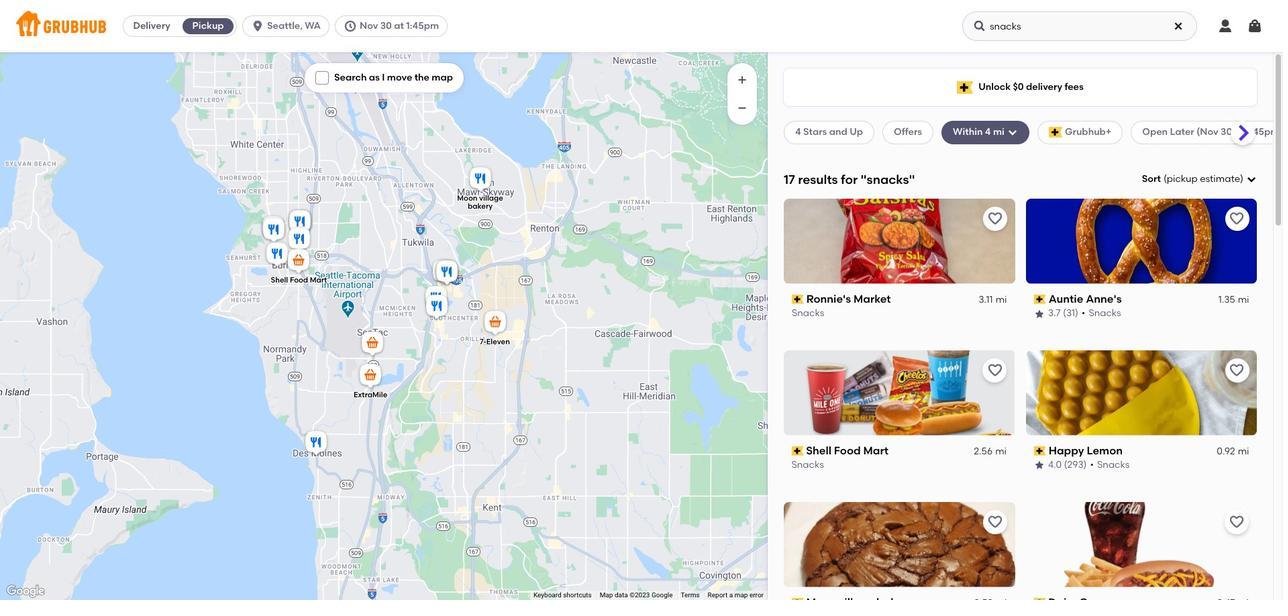 Task type: vqa. For each thing, say whether or not it's contained in the screenshot.
Unlock
yes



Task type: locate. For each thing, give the bounding box(es) containing it.
ronnie's market logo image
[[784, 199, 1016, 284]]

1 vertical spatial star icon image
[[1034, 460, 1045, 471]]

mart down shell food mart logo
[[864, 444, 889, 457]]

ronnie's market image
[[264, 240, 291, 270]]

• snacks for anne's
[[1082, 308, 1121, 319]]

subscription pass image for auntie anne's
[[1034, 295, 1046, 304]]

0 horizontal spatial at
[[394, 20, 404, 32]]

star icon image for auntie anne's
[[1034, 309, 1045, 319]]

30 right (nov
[[1221, 126, 1233, 138]]

1 horizontal spatial mart
[[864, 444, 889, 457]]

0 horizontal spatial svg image
[[251, 19, 265, 33]]

and
[[830, 126, 848, 138]]

at inside nov 30 at 1:45pm button
[[394, 20, 404, 32]]

0 vertical spatial mart
[[310, 276, 327, 284]]

star icon image left the 4.0
[[1034, 460, 1045, 471]]

1 horizontal spatial food
[[835, 444, 861, 457]]

0 horizontal spatial •
[[1082, 308, 1086, 319]]

4 left "stars" at the top of the page
[[796, 126, 801, 138]]

mi right 1.35
[[1238, 294, 1249, 306]]

• snacks down lemon
[[1090, 459, 1130, 471]]

1 horizontal spatial shell
[[807, 444, 832, 457]]

mi for happy lemon
[[1238, 446, 1249, 457]]

svg image inside nov 30 at 1:45pm button
[[344, 19, 357, 33]]

1 horizontal spatial map
[[735, 592, 748, 599]]

Search for food, convenience, alcohol... search field
[[963, 11, 1198, 41]]

happy
[[1049, 444, 1084, 457]]

1 vertical spatial food
[[835, 444, 861, 457]]

for
[[841, 172, 858, 187]]

happy lemon image
[[423, 284, 450, 314]]

0.92 mi
[[1217, 446, 1249, 457]]

subscription pass image for "moon village bakery logo" in the right of the page
[[792, 598, 804, 600]]

2.56 mi
[[975, 446, 1007, 457]]

at left 1:45pm)
[[1235, 126, 1245, 138]]

4 right the within
[[986, 126, 991, 138]]

snacks
[[792, 308, 825, 319], [1089, 308, 1121, 319], [792, 459, 825, 471], [1097, 459, 1130, 471]]

marina market & deli image
[[303, 429, 330, 459]]

1 vertical spatial grubhub plus flag logo image
[[1049, 127, 1063, 138]]

mi right 0.92
[[1238, 446, 1249, 457]]

1 vertical spatial shell
[[807, 444, 832, 457]]

extramile
[[354, 391, 388, 400]]

1 horizontal spatial shell food mart
[[807, 444, 889, 457]]

open later (nov 30 at 1:45pm)
[[1143, 126, 1284, 138]]

0 vertical spatial at
[[394, 20, 404, 32]]

mart
[[310, 276, 327, 284], [864, 444, 889, 457]]

None field
[[1143, 173, 1258, 186]]

3.7 (31)
[[1048, 308, 1079, 319]]

later
[[1171, 126, 1195, 138]]

• for anne's
[[1082, 308, 1086, 319]]

grubhub plus flag logo image left grubhub+
[[1049, 127, 1063, 138]]

pickup
[[1167, 173, 1198, 185]]

the
[[415, 72, 430, 83]]

mart down 'pierro bakery' icon
[[310, 276, 327, 284]]

1:45pm
[[406, 20, 439, 32]]

save this restaurant image
[[987, 211, 1003, 227], [987, 362, 1003, 378], [1229, 362, 1245, 378], [987, 514, 1003, 530], [1229, 514, 1245, 530]]

1 vertical spatial • snacks
[[1090, 459, 1130, 471]]

4
[[796, 126, 801, 138], [986, 126, 991, 138]]

a
[[730, 592, 733, 599]]

1 vertical spatial shell food mart
[[807, 444, 889, 457]]

happy lemon
[[1049, 444, 1123, 457]]

1 star icon image from the top
[[1034, 309, 1045, 319]]

delivery button
[[124, 15, 180, 37]]

subscription pass image for dairy queen logo
[[1034, 598, 1046, 600]]

sort ( pickup estimate )
[[1143, 173, 1244, 185]]

seattle,
[[267, 20, 303, 32]]

0 vertical spatial • snacks
[[1082, 308, 1121, 319]]

1 vertical spatial mart
[[864, 444, 889, 457]]

grubhub plus flag logo image
[[958, 81, 974, 94], [1049, 127, 1063, 138]]

at
[[394, 20, 404, 32], [1235, 126, 1245, 138]]

2 star icon image from the top
[[1034, 460, 1045, 471]]

main navigation navigation
[[0, 0, 1284, 52]]

seattle, wa button
[[242, 15, 335, 37]]

30
[[380, 20, 392, 32], [1221, 126, 1233, 138]]

dairy queen image
[[260, 214, 287, 244]]

terms
[[681, 592, 700, 599]]

map
[[432, 72, 453, 83], [735, 592, 748, 599]]

as
[[369, 72, 380, 83]]

star icon image
[[1034, 309, 1045, 319], [1034, 460, 1045, 471]]

save this restaurant button
[[983, 207, 1007, 231], [1225, 207, 1249, 231], [983, 358, 1007, 382], [1225, 358, 1249, 382], [983, 510, 1007, 534], [1225, 510, 1249, 534]]

pickup
[[192, 20, 224, 32]]

svg image
[[1218, 18, 1234, 34], [1247, 18, 1264, 34], [344, 19, 357, 33], [974, 19, 987, 33], [1008, 127, 1018, 138], [1247, 174, 1258, 185]]

within
[[953, 126, 983, 138]]

star icon image left 3.7
[[1034, 309, 1045, 319]]

food inside map region
[[290, 276, 308, 284]]

1 vertical spatial map
[[735, 592, 748, 599]]

subscription pass image
[[1034, 446, 1046, 456], [792, 598, 804, 600], [1034, 598, 1046, 600]]

sea tac marathon image
[[359, 330, 386, 359]]

report a map error
[[708, 592, 764, 599]]

happy lemon logo image
[[1026, 350, 1258, 436]]

0 horizontal spatial 4
[[796, 126, 801, 138]]

30 inside button
[[380, 20, 392, 32]]

grubhub plus flag logo image for grubhub+
[[1049, 127, 1063, 138]]

grubhub plus flag logo image left unlock
[[958, 81, 974, 94]]

grubhub+
[[1066, 126, 1112, 138]]

subscription pass image
[[792, 295, 804, 304], [1034, 295, 1046, 304], [792, 446, 804, 456]]

map right a
[[735, 592, 748, 599]]

0 horizontal spatial map
[[432, 72, 453, 83]]

svg image for search as i move the map
[[318, 74, 326, 82]]

©2023
[[630, 592, 650, 599]]

shell food mart
[[271, 276, 327, 284], [807, 444, 889, 457]]

• snacks
[[1082, 308, 1121, 319], [1090, 459, 1130, 471]]

4.0 (293)
[[1048, 459, 1087, 471]]

shell
[[271, 276, 288, 284], [807, 444, 832, 457]]

svg image
[[251, 19, 265, 33], [1174, 21, 1184, 32], [318, 74, 326, 82]]

0 horizontal spatial 30
[[380, 20, 392, 32]]

mi right 3.11
[[996, 294, 1007, 306]]

• snacks for lemon
[[1090, 459, 1130, 471]]

auntie anne's image
[[434, 258, 461, 288]]

1 horizontal spatial at
[[1235, 126, 1245, 138]]

1 horizontal spatial 4
[[986, 126, 991, 138]]

tacos el hass image
[[261, 216, 287, 246]]

0 horizontal spatial shell food mart
[[271, 276, 327, 284]]

0 vertical spatial 30
[[380, 20, 392, 32]]

• right (31)
[[1082, 308, 1086, 319]]

keyboard shortcuts
[[534, 592, 592, 599]]

lemon
[[1087, 444, 1123, 457]]

mi
[[994, 126, 1005, 138], [996, 294, 1007, 306], [1238, 294, 1249, 306], [996, 446, 1007, 457], [1238, 446, 1249, 457]]

ronnie's
[[807, 293, 851, 305]]

anne's
[[1086, 293, 1122, 305]]

open
[[1143, 126, 1168, 138]]

1 vertical spatial •
[[1090, 459, 1094, 471]]

1 horizontal spatial •
[[1090, 459, 1094, 471]]

1 horizontal spatial grubhub plus flag logo image
[[1049, 127, 1063, 138]]

mart inside map region
[[310, 276, 327, 284]]

save this restaurant button for ronnie's market
[[983, 207, 1007, 231]]

food
[[290, 276, 308, 284], [835, 444, 861, 457]]

save this restaurant image
[[1229, 211, 1245, 227]]

3.7
[[1048, 308, 1061, 319]]

0 horizontal spatial grubhub plus flag logo image
[[958, 81, 974, 94]]

mi for shell food mart
[[996, 446, 1007, 457]]

0 vertical spatial food
[[290, 276, 308, 284]]

$0
[[1013, 81, 1024, 93]]

at left 1:45pm
[[394, 20, 404, 32]]

1 4 from the left
[[796, 126, 801, 138]]

0 vertical spatial star icon image
[[1034, 309, 1045, 319]]

svg image inside seattle, wa "button"
[[251, 19, 265, 33]]

google
[[652, 592, 673, 599]]

0 vertical spatial shell food mart
[[271, 276, 327, 284]]

delivery
[[133, 20, 170, 32]]

map right the the at the left of page
[[432, 72, 453, 83]]

antojitos michalisco 1st ave image
[[287, 208, 314, 238]]

0 vertical spatial grubhub plus flag logo image
[[958, 81, 974, 94]]

auntie anne's logo image
[[1026, 199, 1258, 284]]

• down happy lemon
[[1090, 459, 1094, 471]]

0 horizontal spatial shell
[[271, 276, 288, 284]]

error
[[750, 592, 764, 599]]

0 vertical spatial shell
[[271, 276, 288, 284]]

2 horizontal spatial svg image
[[1174, 21, 1184, 32]]

•
[[1082, 308, 1086, 319], [1090, 459, 1094, 471]]

• snacks down anne's
[[1082, 308, 1121, 319]]

moon village bakery
[[457, 194, 503, 211]]

0 vertical spatial map
[[432, 72, 453, 83]]

30 right nov
[[380, 20, 392, 32]]

1 horizontal spatial 30
[[1221, 126, 1233, 138]]

shortcuts
[[563, 592, 592, 599]]

nov 30 at 1:45pm button
[[335, 15, 453, 37]]

(nov
[[1197, 126, 1219, 138]]

0 horizontal spatial food
[[290, 276, 308, 284]]

1 horizontal spatial svg image
[[318, 74, 326, 82]]

up
[[850, 126, 863, 138]]

0 horizontal spatial mart
[[310, 276, 327, 284]]

pickup button
[[180, 15, 236, 37]]

mi right the 2.56
[[996, 446, 1007, 457]]

1.35 mi
[[1219, 294, 1249, 306]]

pierro bakery image
[[286, 226, 313, 255]]

0.92
[[1217, 446, 1235, 457]]

google image
[[3, 583, 48, 600]]

0 vertical spatial •
[[1082, 308, 1086, 319]]



Task type: describe. For each thing, give the bounding box(es) containing it.
1 vertical spatial at
[[1235, 126, 1245, 138]]

shell food mart image
[[285, 247, 312, 277]]

(
[[1164, 173, 1167, 185]]

svg image for seattle, wa
[[251, 19, 265, 33]]

grubhub plus flag logo image for unlock $0 delivery fees
[[958, 81, 974, 94]]

moon
[[457, 194, 478, 203]]

nothing bundt cakes image
[[424, 293, 451, 322]]

subscription pass image for ronnie's market
[[792, 295, 804, 304]]

moon village bakery image
[[467, 165, 494, 195]]

17 results for "snacks"
[[784, 172, 916, 187]]

keyboard shortcuts button
[[534, 591, 592, 600]]

data
[[615, 592, 628, 599]]

map data ©2023 google
[[600, 592, 673, 599]]

keyboard
[[534, 592, 562, 599]]

3.11
[[979, 294, 993, 306]]

star icon image for happy lemon
[[1034, 460, 1045, 471]]

search
[[334, 72, 367, 83]]

stars
[[804, 126, 827, 138]]

nov
[[360, 20, 378, 32]]

4.0
[[1048, 459, 1062, 471]]

plus icon image
[[736, 73, 749, 87]]

within 4 mi
[[953, 126, 1005, 138]]

terms link
[[681, 592, 700, 599]]

extramile image
[[357, 362, 384, 391]]

1:45pm)
[[1247, 126, 1284, 138]]

results
[[798, 172, 838, 187]]

3.11 mi
[[979, 294, 1007, 306]]

jamba image
[[430, 258, 457, 287]]

mawadda cafe image
[[287, 208, 314, 238]]

report a map error link
[[708, 592, 764, 599]]

seattle, wa
[[267, 20, 321, 32]]

2 4 from the left
[[986, 126, 991, 138]]

delivery
[[1027, 81, 1063, 93]]

shell food mart logo image
[[784, 350, 1016, 436]]

save this restaurant button for happy lemon
[[1225, 358, 1249, 382]]

17
[[784, 172, 795, 187]]

mi for auntie anne's
[[1238, 294, 1249, 306]]

"snacks"
[[861, 172, 916, 187]]

unlock
[[979, 81, 1011, 93]]

none field containing sort
[[1143, 173, 1258, 186]]

dairy queen logo image
[[1026, 502, 1258, 587]]

moon village bakery logo image
[[784, 502, 1016, 587]]

unlock $0 delivery fees
[[979, 81, 1084, 93]]

7-eleven
[[480, 338, 510, 346]]

)
[[1241, 173, 1244, 185]]

i
[[382, 72, 385, 83]]

7-
[[480, 338, 487, 346]]

search as i move the map
[[334, 72, 453, 83]]

7 eleven image
[[482, 309, 509, 338]]

mi right the within
[[994, 126, 1005, 138]]

save this restaurant image for ronnie's market
[[987, 211, 1003, 227]]

fees
[[1065, 81, 1084, 93]]

wa
[[305, 20, 321, 32]]

market
[[854, 293, 891, 305]]

(293)
[[1064, 459, 1087, 471]]

minus icon image
[[736, 101, 749, 115]]

save this restaurant button for auntie anne's
[[1225, 207, 1249, 231]]

map region
[[0, 0, 795, 600]]

1 vertical spatial 30
[[1221, 126, 1233, 138]]

bakery
[[468, 202, 493, 211]]

ronnie's market
[[807, 293, 891, 305]]

nov 30 at 1:45pm
[[360, 20, 439, 32]]

2.56
[[975, 446, 993, 457]]

offers
[[894, 126, 923, 138]]

report
[[708, 592, 728, 599]]

save this restaurant image for happy lemon
[[1229, 362, 1245, 378]]

shell food mart inside map region
[[271, 276, 327, 284]]

estimate
[[1201, 173, 1241, 185]]

4 stars and up
[[796, 126, 863, 138]]

royce' washington - westfield southcenter mall image
[[434, 258, 461, 288]]

sort
[[1143, 173, 1161, 185]]

eleven
[[487, 338, 510, 346]]

save this restaurant image for shell food mart
[[987, 362, 1003, 378]]

(31)
[[1063, 308, 1079, 319]]

auntie anne's
[[1049, 293, 1122, 305]]

map
[[600, 592, 613, 599]]

village
[[479, 194, 503, 203]]

subscription pass image for shell food mart
[[792, 446, 804, 456]]

mi for ronnie's market
[[996, 294, 1007, 306]]

shell inside map region
[[271, 276, 288, 284]]

auntie
[[1049, 293, 1084, 305]]

move
[[387, 72, 412, 83]]

• for lemon
[[1090, 459, 1094, 471]]

save this restaurant button for shell food mart
[[983, 358, 1007, 382]]

1.35
[[1219, 294, 1235, 306]]



